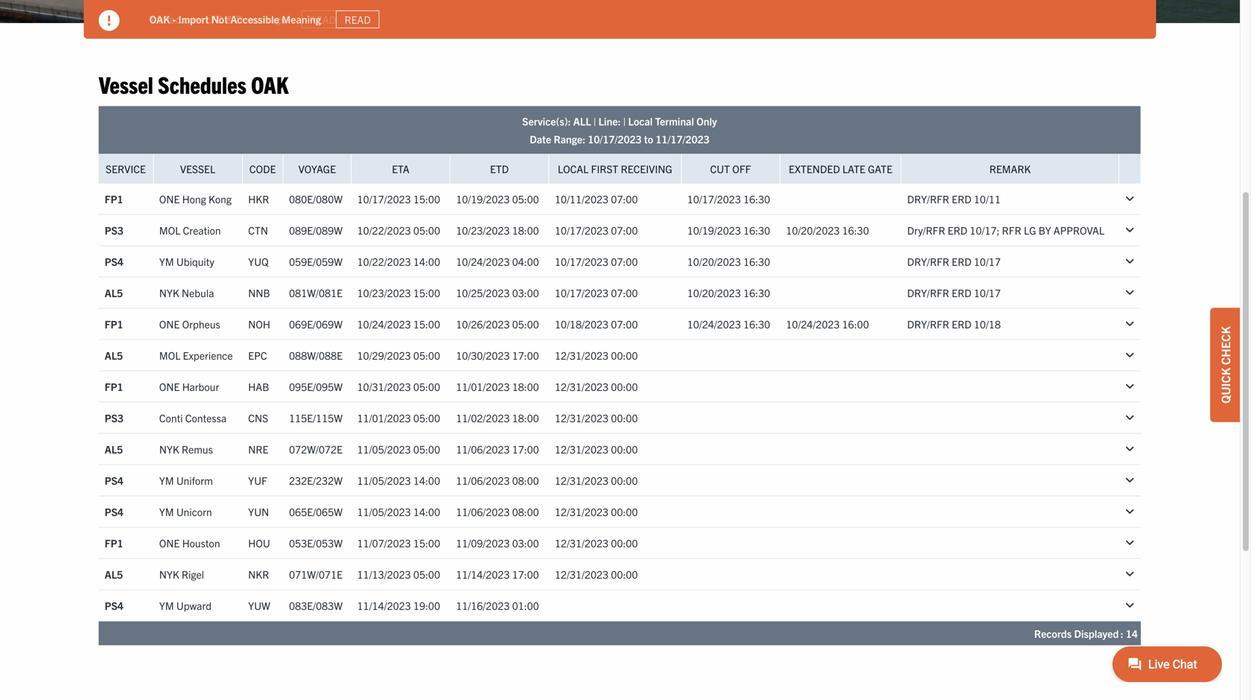 Task type: describe. For each thing, give the bounding box(es) containing it.
read for trapac.com lfd & demurrage
[[310, 13, 336, 26]]

dry/rfr
[[908, 224, 946, 237]]

083e/083w
[[289, 599, 343, 612]]

al5 for mol experience
[[105, 349, 123, 362]]

:
[[1121, 627, 1124, 640]]

extended late gate
[[789, 162, 893, 175]]

quick check
[[1218, 326, 1233, 404]]

05:00 for 10/29/2023 05:00
[[414, 349, 440, 362]]

houston
[[182, 536, 220, 550]]

uniform
[[176, 474, 213, 487]]

10/19/2023 05:00
[[456, 192, 539, 206]]

only
[[697, 114, 717, 128]]

11/06/2023 08:00 for 065e/065w
[[456, 505, 539, 519]]

115e/115w
[[289, 411, 343, 425]]

fp1 for one houston
[[105, 536, 123, 550]]

11/01/2023 for 11/01/2023 05:00
[[357, 411, 411, 425]]

upward
[[176, 599, 212, 612]]

first
[[591, 162, 619, 175]]

approval
[[1054, 224, 1105, 237]]

11/05/2023 for 072w/072e
[[357, 443, 411, 456]]

epc
[[248, 349, 267, 362]]

07:00 for 10/19/2023 05:00
[[611, 192, 638, 206]]

053e/053w
[[289, 536, 343, 550]]

contessa
[[185, 411, 227, 425]]

16:30 for 10/24/2023 04:00
[[744, 255, 771, 268]]

harbour
[[182, 380, 219, 393]]

15:00 for 11/07/2023 15:00
[[414, 536, 440, 550]]

hong
[[182, 192, 206, 206]]

10/25/2023
[[456, 286, 510, 300]]

one for one houston
[[159, 536, 180, 550]]

range:
[[554, 132, 586, 146]]

089e/089w
[[289, 224, 343, 237]]

read link for trapac.com lfd & demurrage
[[301, 10, 345, 28]]

2 | from the left
[[624, 114, 626, 128]]

071w/071e
[[289, 568, 343, 581]]

quick
[[1218, 368, 1233, 404]]

03:00 for 11/09/2023 03:00
[[512, 536, 539, 550]]

03:00 for 10/25/2023 03:00
[[512, 286, 539, 300]]

10/17/2023 07:00 for 10/25/2023 03:00
[[555, 286, 638, 300]]

10/25/2023 03:00
[[456, 286, 539, 300]]

17:00 for 11/14/2023 17:00
[[512, 568, 539, 581]]

07:00 for 10/23/2023 18:00
[[611, 224, 638, 237]]

etd
[[490, 162, 509, 175]]

cns
[[248, 411, 268, 425]]

16:30 for 10/19/2023 05:00
[[744, 192, 771, 206]]

18:00 for 10/23/2023 18:00
[[512, 224, 539, 237]]

11/06/2023 for 232e/232w
[[456, 474, 510, 487]]

11/16/2023
[[456, 599, 510, 612]]

1 | from the left
[[594, 114, 596, 128]]

receiving
[[621, 162, 673, 175]]

yuq
[[248, 255, 269, 268]]

one for one hong kong
[[159, 192, 180, 206]]

12/31/2023 for 053e/053w
[[555, 536, 609, 550]]

05:00 for 11/05/2023 05:00
[[414, 443, 440, 456]]

erd for 10/25/2023 03:00
[[952, 286, 972, 300]]

10/26/2023
[[456, 317, 510, 331]]

mol experience
[[159, 349, 233, 362]]

00:00 for 071w/071e
[[611, 568, 638, 581]]

line:
[[599, 114, 621, 128]]

10/22/2023 14:00
[[357, 255, 440, 268]]

erd for 10/23/2023 18:00
[[948, 224, 968, 237]]

11/01/2023 05:00
[[357, 411, 440, 425]]

ym for ym unicorn
[[159, 505, 174, 519]]

0 vertical spatial 10/20/2023 16:30
[[786, 224, 870, 237]]

dry/rfr for 10/24/2023 04:00
[[908, 255, 950, 268]]

quick check link
[[1211, 308, 1241, 422]]

service
[[106, 162, 146, 175]]

15:00 for 10/17/2023 15:00
[[414, 192, 440, 206]]

069e/069w
[[289, 317, 343, 331]]

16:00
[[843, 317, 870, 331]]

10/20/2023 for 10/25/2023 03:00
[[688, 286, 741, 300]]

10/17/2023 right 04:00 at the left
[[555, 255, 609, 268]]

08:00 for 232e/232w
[[512, 474, 539, 487]]

rigel
[[182, 568, 204, 581]]

12/31/2023 00:00 for 115e/115w
[[555, 411, 638, 425]]

service(s): all | line: | local terminal only date range: 10/17/2023 to 11/17/2023
[[522, 114, 717, 146]]

07:00 for 10/26/2023 05:00
[[611, 317, 638, 331]]

lfd
[[205, 12, 224, 26]]

12/31/2023 for 071w/071e
[[555, 568, 609, 581]]

11/01/2023 for 11/01/2023 18:00
[[456, 380, 510, 393]]

10/11/2023 07:00
[[555, 192, 638, 206]]

date
[[530, 132, 552, 146]]

trapac.com
[[149, 12, 203, 26]]

10/20/2023 for 10/24/2023 04:00
[[688, 255, 741, 268]]

072w/072e
[[289, 443, 343, 456]]

rfr
[[1003, 224, 1022, 237]]

read link for oak - import not accessible meaning
[[336, 10, 380, 28]]

nyk for nyk nebula
[[159, 286, 179, 300]]

nyk remus
[[159, 443, 213, 456]]

ps4 for ym upward
[[105, 599, 124, 612]]

11/09/2023 03:00
[[456, 536, 539, 550]]

10/23/2023 15:00
[[357, 286, 440, 300]]

ym for ym upward
[[159, 599, 174, 612]]

232e/232w
[[289, 474, 343, 487]]

11/06/2023 for 072w/072e
[[456, 443, 510, 456]]

ym upward
[[159, 599, 212, 612]]

11/05/2023 for 232e/232w
[[357, 474, 411, 487]]

07:00 for 10/24/2023 04:00
[[611, 255, 638, 268]]

12/31/2023 00:00 for 065e/065w
[[555, 505, 638, 519]]

conti
[[159, 411, 183, 425]]

10/24/2023 15:00
[[357, 317, 440, 331]]

17:00 for 10/30/2023 17:00
[[512, 349, 539, 362]]

creation
[[183, 224, 221, 237]]

16:30 for 10/26/2023 05:00
[[744, 317, 771, 331]]

read for oak - import not accessible meaning
[[345, 13, 371, 26]]

12/31/2023 for 065e/065w
[[555, 505, 609, 519]]

check
[[1218, 326, 1233, 365]]

mol for mol experience
[[159, 349, 181, 362]]

08:00 for 065e/065w
[[512, 505, 539, 519]]

late
[[843, 162, 866, 175]]

0 horizontal spatial local
[[558, 162, 589, 175]]

nyk rigel
[[159, 568, 204, 581]]

10/31/2023 05:00
[[357, 380, 440, 393]]

12/31/2023 for 088w/088e
[[555, 349, 609, 362]]

11/14/2023 for 11/14/2023 19:00
[[357, 599, 411, 612]]

vessel schedules oak
[[99, 69, 289, 98]]

one orpheus
[[159, 317, 220, 331]]

ctn
[[248, 224, 268, 237]]

10/24/2023 for 10/24/2023 16:30
[[688, 317, 741, 331]]

one hong kong
[[159, 192, 232, 206]]

cut
[[711, 162, 730, 175]]

12/31/2023 00:00 for 053e/053w
[[555, 536, 638, 550]]

-
[[172, 12, 176, 26]]

10/11
[[974, 192, 1001, 206]]

local inside service(s): all | line: | local terminal only date range: 10/17/2023 to 11/17/2023
[[628, 114, 653, 128]]

11/17/2023
[[656, 132, 710, 146]]

10/23/2023 for 10/23/2023 18:00
[[456, 224, 510, 237]]

11/06/2023 08:00 for 232e/232w
[[456, 474, 539, 487]]

00:00 for 095e/095w
[[611, 380, 638, 393]]

11/02/2023 18:00
[[456, 411, 539, 425]]

10/24/2023 for 10/24/2023 15:00
[[357, 317, 411, 331]]

10/26/2023 05:00
[[456, 317, 539, 331]]

10/18
[[974, 317, 1001, 331]]

oak - import not accessible meaning
[[149, 12, 321, 26]]

by
[[1039, 224, 1052, 237]]

065e/065w
[[289, 505, 343, 519]]

ps4 for ym uniform
[[105, 474, 124, 487]]

schedules
[[158, 69, 246, 98]]

fp1 for one orpheus
[[105, 317, 123, 331]]

yuw
[[248, 599, 270, 612]]



Task type: vqa. For each thing, say whether or not it's contained in the screenshot.


Task type: locate. For each thing, give the bounding box(es) containing it.
00:00 for 053e/053w
[[611, 536, 638, 550]]

2 vertical spatial nyk
[[159, 568, 179, 581]]

vessel for vessel schedules oak
[[99, 69, 153, 98]]

oak left -
[[149, 12, 170, 26]]

10/19/2023 for 10/19/2023 16:30
[[688, 224, 741, 237]]

10/11/2023
[[555, 192, 609, 206]]

14:00 for 232e/232w
[[414, 474, 440, 487]]

4 12/31/2023 00:00 from the top
[[555, 443, 638, 456]]

nyk left nebula
[[159, 286, 179, 300]]

1 vertical spatial 08:00
[[512, 505, 539, 519]]

18:00 up the 11/02/2023 18:00
[[512, 380, 539, 393]]

ps4 for ym unicorn
[[105, 505, 124, 519]]

0 vertical spatial 11/06/2023
[[456, 443, 510, 456]]

2 vertical spatial 11/05/2023
[[357, 505, 411, 519]]

10/22/2023
[[357, 224, 411, 237], [357, 255, 411, 268]]

3 al5 from the top
[[105, 443, 123, 456]]

2 11/05/2023 14:00 from the top
[[357, 505, 440, 519]]

1 vertical spatial 10/23/2023
[[357, 286, 411, 300]]

18:00 for 11/01/2023 18:00
[[512, 380, 539, 393]]

0 vertical spatial 03:00
[[512, 286, 539, 300]]

6 12/31/2023 from the top
[[555, 505, 609, 519]]

erd down 10/17;
[[952, 255, 972, 268]]

terminal
[[655, 114, 694, 128]]

4 dry/rfr from the top
[[908, 317, 950, 331]]

14
[[1127, 627, 1139, 640]]

2 12/31/2023 00:00 from the top
[[555, 380, 638, 393]]

read right "demurrage"
[[310, 13, 336, 26]]

0 vertical spatial 14:00
[[414, 255, 440, 268]]

nnb
[[248, 286, 270, 300]]

8 00:00 from the top
[[611, 568, 638, 581]]

2 one from the top
[[159, 317, 180, 331]]

11/01/2023 down 10/31/2023 on the left bottom
[[357, 411, 411, 425]]

nyk nebula
[[159, 286, 214, 300]]

1 vertical spatial 03:00
[[512, 536, 539, 550]]

ym left uniform
[[159, 474, 174, 487]]

00:00 for 065e/065w
[[611, 505, 638, 519]]

10/19/2023
[[456, 192, 510, 206], [688, 224, 741, 237]]

16:30 for 10/25/2023 03:00
[[744, 286, 771, 300]]

11/06/2023 for 065e/065w
[[456, 505, 510, 519]]

3 17:00 from the top
[[512, 568, 539, 581]]

10/19/2023 16:30
[[688, 224, 771, 237]]

1 vertical spatial nyk
[[159, 443, 179, 456]]

1 vertical spatial 11/05/2023
[[357, 474, 411, 487]]

11/06/2023 17:00
[[456, 443, 539, 456]]

one left hong
[[159, 192, 180, 206]]

10/20/2023 16:30 for 04:00
[[688, 255, 771, 268]]

1 vertical spatial 17:00
[[512, 443, 539, 456]]

00:00 for 115e/115w
[[611, 411, 638, 425]]

14:00 for 059e/059w
[[414, 255, 440, 268]]

ps4 left "ym ubiquity"
[[105, 255, 124, 268]]

erd left 10/17;
[[948, 224, 968, 237]]

05:00 for 11/01/2023 05:00
[[414, 411, 440, 425]]

2 00:00 from the top
[[611, 380, 638, 393]]

0 horizontal spatial 10/23/2023
[[357, 286, 411, 300]]

16:30 down 10/19/2023 16:30
[[744, 255, 771, 268]]

3 07:00 from the top
[[611, 255, 638, 268]]

1 horizontal spatial 10/19/2023
[[688, 224, 741, 237]]

hab
[[248, 380, 269, 393]]

10/19/2023 down etd
[[456, 192, 510, 206]]

16:30 up 10/24/2023 16:30
[[744, 286, 771, 300]]

fp1 for one hong kong
[[105, 192, 123, 206]]

dry/rfr erd 10/17 for 10/25/2023 03:00
[[908, 286, 1001, 300]]

10/24/2023 for 10/24/2023 16:00
[[786, 317, 840, 331]]

voyage
[[299, 162, 336, 175]]

0 vertical spatial 10/17/2023 07:00
[[555, 224, 638, 237]]

2 nyk from the top
[[159, 443, 179, 456]]

4 00:00 from the top
[[611, 443, 638, 456]]

0 horizontal spatial 11/14/2023
[[357, 599, 411, 612]]

2 read link from the left
[[336, 10, 380, 28]]

erd for 10/24/2023 04:00
[[952, 255, 972, 268]]

erd left 10/11
[[952, 192, 972, 206]]

1 14:00 from the top
[[414, 255, 440, 268]]

2 11/05/2023 from the top
[[357, 474, 411, 487]]

2 dry/rfr from the top
[[908, 255, 950, 268]]

10/20/2023 down extended
[[786, 224, 840, 237]]

10/17 down 10/17;
[[974, 255, 1001, 268]]

1 18:00 from the top
[[512, 224, 539, 237]]

15:00 for 10/23/2023 15:00
[[414, 286, 440, 300]]

erd for 10/26/2023 05:00
[[952, 317, 972, 331]]

0 vertical spatial 11/06/2023 08:00
[[456, 474, 539, 487]]

nre
[[248, 443, 269, 456]]

0 vertical spatial mol
[[159, 224, 181, 237]]

6 00:00 from the top
[[611, 505, 638, 519]]

1 ym from the top
[[159, 255, 174, 268]]

4 al5 from the top
[[105, 568, 123, 581]]

10/17/2023 inside service(s): all | line: | local terminal only date range: 10/17/2023 to 11/17/2023
[[588, 132, 642, 146]]

al5 for nyk rigel
[[105, 568, 123, 581]]

0 vertical spatial ps3
[[105, 224, 124, 237]]

erd
[[952, 192, 972, 206], [948, 224, 968, 237], [952, 255, 972, 268], [952, 286, 972, 300], [952, 317, 972, 331]]

10/20/2023 16:30 for 03:00
[[688, 286, 771, 300]]

10/18/2023
[[555, 317, 609, 331]]

3 15:00 from the top
[[414, 317, 440, 331]]

0 vertical spatial local
[[628, 114, 653, 128]]

0 horizontal spatial |
[[594, 114, 596, 128]]

3 12/31/2023 from the top
[[555, 411, 609, 425]]

2 10/17 from the top
[[974, 286, 1001, 300]]

10/22/2023 for 10/22/2023 14:00
[[357, 255, 411, 268]]

10/23/2023 18:00
[[456, 224, 539, 237]]

12/31/2023 00:00 for 232e/232w
[[555, 474, 638, 487]]

trapac.com lfd & demurrage
[[149, 12, 286, 26]]

hkr
[[248, 192, 269, 206]]

10/17/2023
[[588, 132, 642, 146], [357, 192, 411, 206], [688, 192, 741, 206], [555, 224, 609, 237], [555, 255, 609, 268], [555, 286, 609, 300]]

1 03:00 from the top
[[512, 286, 539, 300]]

mol for mol creation
[[159, 224, 181, 237]]

dry/rfr erd 10/11
[[908, 192, 1001, 206]]

3 ps4 from the top
[[105, 505, 124, 519]]

10/17/2023 07:00 for 10/24/2023 04:00
[[555, 255, 638, 268]]

4 15:00 from the top
[[414, 536, 440, 550]]

| right the line:
[[624, 114, 626, 128]]

15:00 down 10/22/2023 14:00
[[414, 286, 440, 300]]

10/17 for 10/24/2023 04:00
[[974, 255, 1001, 268]]

10/17/2023 down cut
[[688, 192, 741, 206]]

7 00:00 from the top
[[611, 536, 638, 550]]

fp1 for one harbour
[[105, 380, 123, 393]]

1 horizontal spatial oak
[[251, 69, 289, 98]]

1 12/31/2023 00:00 from the top
[[555, 349, 638, 362]]

1 17:00 from the top
[[512, 349, 539, 362]]

local up to
[[628, 114, 653, 128]]

1 vertical spatial 10/17
[[974, 286, 1001, 300]]

10/20/2023 16:30 down extended
[[786, 224, 870, 237]]

10/17/2023 15:00
[[357, 192, 440, 206]]

15:00 up 11/13/2023 05:00
[[414, 536, 440, 550]]

05:00 up 19:00
[[414, 568, 440, 581]]

10/17 up 10/18 on the top right of page
[[974, 286, 1001, 300]]

read link right meaning
[[336, 10, 380, 28]]

07:00
[[611, 192, 638, 206], [611, 224, 638, 237], [611, 255, 638, 268], [611, 286, 638, 300], [611, 317, 638, 331]]

11/05/2023 up 11/07/2023
[[357, 505, 411, 519]]

2 vertical spatial 10/20/2023
[[688, 286, 741, 300]]

1 ps4 from the top
[[105, 255, 124, 268]]

ym unicorn
[[159, 505, 212, 519]]

1 vertical spatial 11/05/2023 14:00
[[357, 505, 440, 519]]

0 vertical spatial 10/20/2023
[[786, 224, 840, 237]]

oak down "demurrage"
[[251, 69, 289, 98]]

2 11/06/2023 08:00 from the top
[[456, 505, 539, 519]]

1 vertical spatial 11/01/2023
[[357, 411, 411, 425]]

1 11/05/2023 from the top
[[357, 443, 411, 456]]

05:00
[[512, 192, 539, 206], [414, 224, 440, 237], [512, 317, 539, 331], [414, 349, 440, 362], [414, 380, 440, 393], [414, 411, 440, 425], [414, 443, 440, 456], [414, 568, 440, 581]]

14:00 up 11/07/2023 15:00
[[414, 505, 440, 519]]

yuf
[[248, 474, 268, 487]]

dry/rfr for 10/25/2023 03:00
[[908, 286, 950, 300]]

7 12/31/2023 from the top
[[555, 536, 609, 550]]

10/17/2023 16:30
[[688, 192, 771, 206]]

1 vertical spatial 10/20/2023
[[688, 255, 741, 268]]

15:00 up 10/22/2023 05:00
[[414, 192, 440, 206]]

ym left upward in the left of the page
[[159, 599, 174, 612]]

1 nyk from the top
[[159, 286, 179, 300]]

11/01/2023 up 11/02/2023
[[456, 380, 510, 393]]

11/13/2023 05:00
[[357, 568, 440, 581]]

read link right "demurrage"
[[301, 10, 345, 28]]

ym left unicorn
[[159, 505, 174, 519]]

2 07:00 from the top
[[611, 224, 638, 237]]

2 12/31/2023 from the top
[[555, 380, 609, 393]]

4 fp1 from the top
[[105, 536, 123, 550]]

0 vertical spatial nyk
[[159, 286, 179, 300]]

1 11/05/2023 14:00 from the top
[[357, 474, 440, 487]]

dry/rfr down the dry/rfr
[[908, 255, 950, 268]]

11/07/2023
[[357, 536, 411, 550]]

mol creation
[[159, 224, 221, 237]]

erd for 10/19/2023 05:00
[[952, 192, 972, 206]]

ym uniform
[[159, 474, 213, 487]]

2 vertical spatial 10/20/2023 16:30
[[688, 286, 771, 300]]

12/31/2023 for 115e/115w
[[555, 411, 609, 425]]

service(s):
[[522, 114, 571, 128]]

11/01/2023 18:00
[[456, 380, 539, 393]]

erd up dry/rfr erd 10/18
[[952, 286, 972, 300]]

17:00 down the 11/02/2023 18:00
[[512, 443, 539, 456]]

ps4 for ym ubiquity
[[105, 255, 124, 268]]

03:00 down 04:00 at the left
[[512, 286, 539, 300]]

0 vertical spatial 08:00
[[512, 474, 539, 487]]

7 12/31/2023 00:00 from the top
[[555, 536, 638, 550]]

05:00 down 10/24/2023 15:00
[[414, 349, 440, 362]]

1 10/22/2023 from the top
[[357, 224, 411, 237]]

1 12/31/2023 from the top
[[555, 349, 609, 362]]

11/14/2023 for 11/14/2023 17:00
[[456, 568, 510, 581]]

ps4 left the ym uniform
[[105, 474, 124, 487]]

05:00 down the 10/17/2023 15:00
[[414, 224, 440, 237]]

10/17/2023 down the line:
[[588, 132, 642, 146]]

0 horizontal spatial 11/01/2023
[[357, 411, 411, 425]]

al5
[[105, 286, 123, 300], [105, 349, 123, 362], [105, 443, 123, 456], [105, 568, 123, 581]]

1 vertical spatial oak
[[251, 69, 289, 98]]

0 vertical spatial 11/01/2023
[[456, 380, 510, 393]]

remus
[[182, 443, 213, 456]]

6 12/31/2023 00:00 from the top
[[555, 505, 638, 519]]

17:00 down 10/26/2023 05:00
[[512, 349, 539, 362]]

ps4 left ym upward
[[105, 599, 124, 612]]

one harbour
[[159, 380, 219, 393]]

read link
[[301, 10, 345, 28], [336, 10, 380, 28]]

10/30/2023 17:00
[[456, 349, 539, 362]]

11/14/2023 down 11/13/2023
[[357, 599, 411, 612]]

15:00 down 10/23/2023 15:00
[[414, 317, 440, 331]]

10/17/2023 down 10/11/2023
[[555, 224, 609, 237]]

8 12/31/2023 00:00 from the top
[[555, 568, 638, 581]]

2 10/17/2023 07:00 from the top
[[555, 255, 638, 268]]

1 one from the top
[[159, 192, 180, 206]]

nyk left rigel
[[159, 568, 179, 581]]

0 horizontal spatial 10/19/2023
[[456, 192, 510, 206]]

18:00 up 11/06/2023 17:00
[[512, 411, 539, 425]]

3 dry/rfr from the top
[[908, 286, 950, 300]]

nyk for nyk rigel
[[159, 568, 179, 581]]

08:00 up 11/09/2023 03:00
[[512, 505, 539, 519]]

10/17
[[974, 255, 1001, 268], [974, 286, 1001, 300]]

nebula
[[182, 286, 214, 300]]

2 17:00 from the top
[[512, 443, 539, 456]]

2 mol from the top
[[159, 349, 181, 362]]

| right all
[[594, 114, 596, 128]]

1 horizontal spatial |
[[624, 114, 626, 128]]

lg
[[1024, 224, 1037, 237]]

1 vertical spatial 14:00
[[414, 474, 440, 487]]

12/31/2023 00:00 for 088w/088e
[[555, 349, 638, 362]]

10/22/2023 down the 10/17/2023 15:00
[[357, 224, 411, 237]]

11/05/2023 14:00 for 232e/232w
[[357, 474, 440, 487]]

10/23/2023 down 10/19/2023 05:00
[[456, 224, 510, 237]]

17:00
[[512, 349, 539, 362], [512, 443, 539, 456], [512, 568, 539, 581]]

1 read link from the left
[[301, 10, 345, 28]]

one houston
[[159, 536, 220, 550]]

2 fp1 from the top
[[105, 317, 123, 331]]

one for one orpheus
[[159, 317, 180, 331]]

16:30 down late
[[843, 224, 870, 237]]

12/31/2023 00:00 for 071w/071e
[[555, 568, 638, 581]]

cut off
[[711, 162, 752, 175]]

10/24/2023 16:30
[[688, 317, 771, 331]]

5 12/31/2023 00:00 from the top
[[555, 474, 638, 487]]

mol left "creation"
[[159, 224, 181, 237]]

2 14:00 from the top
[[414, 474, 440, 487]]

16:30 down off
[[744, 192, 771, 206]]

ps3 for mol creation
[[105, 224, 124, 237]]

10/17/2023 up 10/18/2023 at the top left
[[555, 286, 609, 300]]

1 horizontal spatial local
[[628, 114, 653, 128]]

1 vertical spatial 10/20/2023 16:30
[[688, 255, 771, 268]]

12/31/2023 00:00 for 072w/072e
[[555, 443, 638, 456]]

11/06/2023 08:00 down 11/06/2023 17:00
[[456, 474, 539, 487]]

16:30 down "10/17/2023 16:30"
[[744, 224, 771, 237]]

10/24/2023 for 10/24/2023 04:00
[[456, 255, 510, 268]]

10/20/2023 down 10/19/2023 16:30
[[688, 255, 741, 268]]

12/31/2023 for 095e/095w
[[555, 380, 609, 393]]

2 18:00 from the top
[[512, 380, 539, 393]]

dry/rfr erd 10/17 for 10/24/2023 04:00
[[908, 255, 1001, 268]]

10/22/2023 05:00
[[357, 224, 440, 237]]

1 read from the left
[[310, 13, 336, 26]]

1 horizontal spatial 10/23/2023
[[456, 224, 510, 237]]

04:00
[[512, 255, 539, 268]]

3 nyk from the top
[[159, 568, 179, 581]]

11/06/2023 down 11/06/2023 17:00
[[456, 474, 510, 487]]

al5 for nyk nebula
[[105, 286, 123, 300]]

12/31/2023 for 072w/072e
[[555, 443, 609, 456]]

2 dry/rfr erd 10/17 from the top
[[908, 286, 1001, 300]]

1 vertical spatial 10/17/2023 07:00
[[555, 255, 638, 268]]

import
[[178, 12, 209, 26]]

14:00 for 065e/065w
[[414, 505, 440, 519]]

1 dry/rfr from the top
[[908, 192, 950, 206]]

4 ps4 from the top
[[105, 599, 124, 612]]

0 vertical spatial 10/17
[[974, 255, 1001, 268]]

1 vertical spatial vessel
[[180, 162, 216, 175]]

1 10/17 from the top
[[974, 255, 1001, 268]]

1 mol from the top
[[159, 224, 181, 237]]

ym for ym ubiquity
[[159, 255, 174, 268]]

3 11/06/2023 from the top
[[456, 505, 510, 519]]

ps4 left ym unicorn
[[105, 505, 124, 519]]

dry/rfr erd 10/17 down the dry/rfr
[[908, 255, 1001, 268]]

nkr
[[248, 568, 269, 581]]

one left houston
[[159, 536, 180, 550]]

one
[[159, 192, 180, 206], [159, 317, 180, 331], [159, 380, 180, 393], [159, 536, 180, 550]]

16:30 for 10/23/2023 18:00
[[744, 224, 771, 237]]

vessel down solid icon
[[99, 69, 153, 98]]

14:00 up 10/23/2023 15:00
[[414, 255, 440, 268]]

11/09/2023
[[456, 536, 510, 550]]

dry/rfr erd 10/17 up dry/rfr erd 10/18
[[908, 286, 1001, 300]]

read right meaning
[[345, 13, 371, 26]]

1 11/06/2023 from the top
[[456, 443, 510, 456]]

05:00 for 10/31/2023 05:00
[[414, 380, 440, 393]]

eta
[[392, 162, 410, 175]]

00:00
[[611, 349, 638, 362], [611, 380, 638, 393], [611, 411, 638, 425], [611, 443, 638, 456], [611, 474, 638, 487], [611, 505, 638, 519], [611, 536, 638, 550], [611, 568, 638, 581]]

dry/rfr up dry/rfr erd 10/18
[[908, 286, 950, 300]]

1 al5 from the top
[[105, 286, 123, 300]]

solid image
[[99, 10, 120, 31]]

yun
[[248, 505, 269, 519]]

2 10/22/2023 from the top
[[357, 255, 411, 268]]

10/30/2023
[[456, 349, 510, 362]]

1 fp1 from the top
[[105, 192, 123, 206]]

ps3 left conti
[[105, 411, 124, 425]]

0 horizontal spatial read
[[310, 13, 336, 26]]

0 vertical spatial 11/14/2023
[[456, 568, 510, 581]]

not
[[211, 12, 228, 26]]

4 07:00 from the top
[[611, 286, 638, 300]]

2 03:00 from the top
[[512, 536, 539, 550]]

local down range:
[[558, 162, 589, 175]]

0 vertical spatial oak
[[149, 12, 170, 26]]

10/23/2023 for 10/23/2023 15:00
[[357, 286, 411, 300]]

1 11/06/2023 08:00 from the top
[[456, 474, 539, 487]]

10/24/2023
[[456, 255, 510, 268], [357, 317, 411, 331], [688, 317, 741, 331], [786, 317, 840, 331]]

10/23/2023 up 10/24/2023 15:00
[[357, 286, 411, 300]]

1 10/17/2023 07:00 from the top
[[555, 224, 638, 237]]

11/14/2023 up 11/16/2023
[[456, 568, 510, 581]]

17:00 for 11/06/2023 17:00
[[512, 443, 539, 456]]

ps3
[[105, 224, 124, 237], [105, 411, 124, 425]]

05:00 down 10/31/2023 05:00 on the bottom left of page
[[414, 411, 440, 425]]

05:00 for 10/19/2023 05:00
[[512, 192, 539, 206]]

4 ym from the top
[[159, 599, 174, 612]]

dry/rfr for 10/26/2023 05:00
[[908, 317, 950, 331]]

17:00 up 01:00
[[512, 568, 539, 581]]

05:00 for 10/22/2023 05:00
[[414, 224, 440, 237]]

5 00:00 from the top
[[611, 474, 638, 487]]

2 11/06/2023 from the top
[[456, 474, 510, 487]]

3 12/31/2023 00:00 from the top
[[555, 411, 638, 425]]

5 12/31/2023 from the top
[[555, 474, 609, 487]]

ps3 for conti contessa
[[105, 411, 124, 425]]

0 vertical spatial 18:00
[[512, 224, 539, 237]]

15:00
[[414, 192, 440, 206], [414, 286, 440, 300], [414, 317, 440, 331], [414, 536, 440, 550]]

dry/rfr up the dry/rfr
[[908, 192, 950, 206]]

one for one harbour
[[159, 380, 180, 393]]

8 12/31/2023 from the top
[[555, 568, 609, 581]]

1 vertical spatial ps3
[[105, 411, 124, 425]]

2 ps3 from the top
[[105, 411, 124, 425]]

1 07:00 from the top
[[611, 192, 638, 206]]

00:00 for 072w/072e
[[611, 443, 638, 456]]

05:00 down '11/01/2023 05:00'
[[414, 443, 440, 456]]

1 vertical spatial 11/06/2023 08:00
[[456, 505, 539, 519]]

03:00 up 11/14/2023 17:00
[[512, 536, 539, 550]]

1 horizontal spatial read
[[345, 13, 371, 26]]

10/24/2023 04:00
[[456, 255, 539, 268]]

1 00:00 from the top
[[611, 349, 638, 362]]

1 vertical spatial mol
[[159, 349, 181, 362]]

vessel
[[99, 69, 153, 98], [180, 162, 216, 175]]

11/06/2023 08:00 up 11/09/2023 03:00
[[456, 505, 539, 519]]

2 al5 from the top
[[105, 349, 123, 362]]

00:00 for 088w/088e
[[611, 349, 638, 362]]

11/05/2023
[[357, 443, 411, 456], [357, 474, 411, 487], [357, 505, 411, 519]]

12/31/2023 00:00 for 095e/095w
[[555, 380, 638, 393]]

10/17/2023 07:00 for 10/23/2023 18:00
[[555, 224, 638, 237]]

11/06/2023 up 11/09/2023
[[456, 505, 510, 519]]

10/20/2023 16:30 down 10/19/2023 16:30
[[688, 255, 771, 268]]

mol up one harbour
[[159, 349, 181, 362]]

3 18:00 from the top
[[512, 411, 539, 425]]

2 15:00 from the top
[[414, 286, 440, 300]]

0 vertical spatial 10/22/2023
[[357, 224, 411, 237]]

4 12/31/2023 from the top
[[555, 443, 609, 456]]

1 08:00 from the top
[[512, 474, 539, 487]]

0 vertical spatial 11/05/2023 14:00
[[357, 474, 440, 487]]

all
[[574, 114, 592, 128]]

10/17/2023 down eta
[[357, 192, 411, 206]]

experience
[[183, 349, 233, 362]]

1 vertical spatial 10/19/2023
[[688, 224, 741, 237]]

2 vertical spatial 17:00
[[512, 568, 539, 581]]

2 08:00 from the top
[[512, 505, 539, 519]]

2 ps4 from the top
[[105, 474, 124, 487]]

ps3 down service
[[105, 224, 124, 237]]

2 vertical spatial 14:00
[[414, 505, 440, 519]]

3 11/05/2023 from the top
[[357, 505, 411, 519]]

11/05/2023 down "11/05/2023 05:00" at the left bottom of page
[[357, 474, 411, 487]]

10/20/2023 up 10/24/2023 16:30
[[688, 286, 741, 300]]

3 fp1 from the top
[[105, 380, 123, 393]]

081w/081e
[[289, 286, 343, 300]]

dry/rfr left 10/18 on the top right of page
[[908, 317, 950, 331]]

11/02/2023
[[456, 411, 510, 425]]

12/31/2023 for 232e/232w
[[555, 474, 609, 487]]

dry/rfr erd 10/18
[[908, 317, 1001, 331]]

2 read from the left
[[345, 13, 371, 26]]

2 vertical spatial 18:00
[[512, 411, 539, 425]]

10/22/2023 for 10/22/2023 05:00
[[357, 224, 411, 237]]

05:00 down 10/29/2023 05:00
[[414, 380, 440, 393]]

10/19/2023 down "10/17/2023 16:30"
[[688, 224, 741, 237]]

00:00 for 232e/232w
[[611, 474, 638, 487]]

ym ubiquity
[[159, 255, 214, 268]]

2 vertical spatial 10/17/2023 07:00
[[555, 286, 638, 300]]

0 vertical spatial 10/23/2023
[[456, 224, 510, 237]]

3 ym from the top
[[159, 505, 174, 519]]

dry/rfr for 10/19/2023 05:00
[[908, 192, 950, 206]]

1 ps3 from the top
[[105, 224, 124, 237]]

one left orpheus
[[159, 317, 180, 331]]

05:00 up 10/23/2023 18:00
[[512, 192, 539, 206]]

2 vertical spatial 11/06/2023
[[456, 505, 510, 519]]

11/05/2023 14:00 up 11/07/2023 15:00
[[357, 505, 440, 519]]

3 00:00 from the top
[[611, 411, 638, 425]]

10/17/2023 07:00
[[555, 224, 638, 237], [555, 255, 638, 268], [555, 286, 638, 300]]

erd left 10/18 on the top right of page
[[952, 317, 972, 331]]

1 dry/rfr erd 10/17 from the top
[[908, 255, 1001, 268]]

dry/rfr erd 10/17; rfr lg by approval
[[908, 224, 1105, 237]]

10/23/2023
[[456, 224, 510, 237], [357, 286, 411, 300]]

4 one from the top
[[159, 536, 180, 550]]

3 one from the top
[[159, 380, 180, 393]]

meaning
[[282, 12, 321, 26]]

1 vertical spatial local
[[558, 162, 589, 175]]

1 horizontal spatial 11/01/2023
[[456, 380, 510, 393]]

nyk left remus
[[159, 443, 179, 456]]

0 vertical spatial 10/19/2023
[[456, 192, 510, 206]]

1 horizontal spatial vessel
[[180, 162, 216, 175]]

10/22/2023 down 10/22/2023 05:00
[[357, 255, 411, 268]]

gate
[[868, 162, 893, 175]]

11/07/2023 15:00
[[357, 536, 440, 550]]

10/29/2023 05:00
[[357, 349, 440, 362]]

16:30 left "10/24/2023 16:00"
[[744, 317, 771, 331]]

03:00
[[512, 286, 539, 300], [512, 536, 539, 550]]

0 vertical spatial 17:00
[[512, 349, 539, 362]]

3 10/17/2023 07:00 from the top
[[555, 286, 638, 300]]

18:00 for 11/02/2023 18:00
[[512, 411, 539, 425]]

11/06/2023 08:00
[[456, 474, 539, 487], [456, 505, 539, 519]]

noh
[[248, 317, 271, 331]]

ym for ym uniform
[[159, 474, 174, 487]]

10/20/2023 16:30 up 10/24/2023 16:30
[[688, 286, 771, 300]]

0 vertical spatial vessel
[[99, 69, 153, 98]]

1 vertical spatial 11/14/2023
[[357, 599, 411, 612]]

11/05/2023 for 065e/065w
[[357, 505, 411, 519]]

0 horizontal spatial vessel
[[99, 69, 153, 98]]

0 vertical spatial 11/05/2023
[[357, 443, 411, 456]]

10/17 for 10/25/2023 03:00
[[974, 286, 1001, 300]]

10/19/2023 for 10/19/2023 05:00
[[456, 192, 510, 206]]

1 vertical spatial 18:00
[[512, 380, 539, 393]]

0 vertical spatial dry/rfr erd 10/17
[[908, 255, 1001, 268]]

1 horizontal spatial 11/14/2023
[[456, 568, 510, 581]]

14:00 down "11/05/2023 05:00" at the left bottom of page
[[414, 474, 440, 487]]

3 14:00 from the top
[[414, 505, 440, 519]]

01:00
[[512, 599, 539, 612]]

1 vertical spatial 10/22/2023
[[357, 255, 411, 268]]

off
[[733, 162, 752, 175]]

fp1
[[105, 192, 123, 206], [105, 317, 123, 331], [105, 380, 123, 393], [105, 536, 123, 550]]

0 horizontal spatial oak
[[149, 12, 170, 26]]

08:00 down 11/06/2023 17:00
[[512, 474, 539, 487]]

2 ym from the top
[[159, 474, 174, 487]]

1 vertical spatial dry/rfr erd 10/17
[[908, 286, 1001, 300]]

vessel up one hong kong
[[180, 162, 216, 175]]

10/29/2023
[[357, 349, 411, 362]]

1 15:00 from the top
[[414, 192, 440, 206]]

18:00 up 04:00 at the left
[[512, 224, 539, 237]]

1 vertical spatial 11/06/2023
[[456, 474, 510, 487]]



